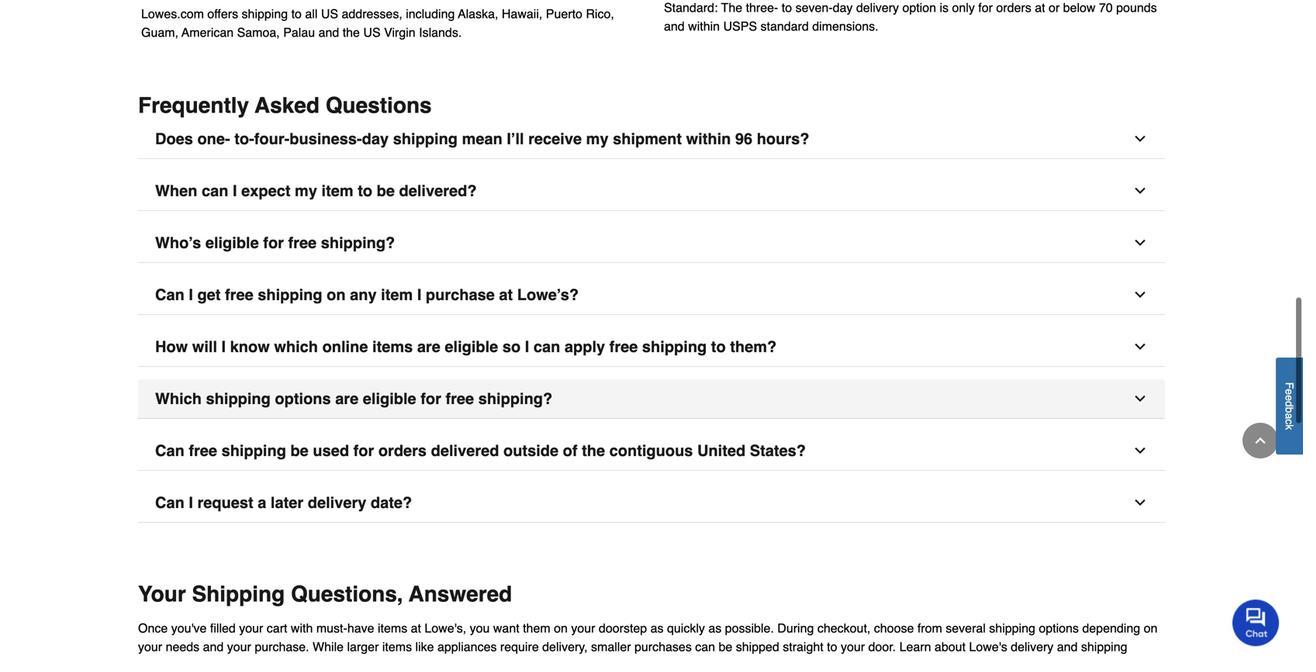 Task type: describe. For each thing, give the bounding box(es) containing it.
questions,
[[291, 582, 403, 607]]

hawaii,
[[502, 7, 543, 21]]

chevron down image inside can i request a later delivery date? 'button'
[[1133, 495, 1148, 511]]

asked
[[255, 93, 320, 118]]

virgin
[[384, 25, 416, 40]]

chevron down image inside who's eligible for free shipping? button
[[1133, 235, 1148, 251]]

purchases
[[635, 640, 692, 654]]

mean
[[462, 130, 503, 148]]

any
[[350, 286, 377, 304]]

can free shipping be used for orders delivered outside of the contiguous united states?
[[155, 442, 806, 460]]

of
[[563, 442, 578, 460]]

lowes.com offers shipping to all us addresses, including alaska, hawaii, puerto rico, guam, american samoa, palau and the us virgin islands.
[[141, 7, 614, 40]]

several
[[946, 621, 986, 635]]

1 vertical spatial us
[[363, 25, 381, 40]]

i left expect
[[233, 182, 237, 200]]

shipment
[[613, 130, 682, 148]]

answered
[[409, 582, 512, 607]]

door.
[[869, 640, 896, 654]]

lowe's?
[[517, 286, 579, 304]]

when can i expect my item to be delivered? button
[[138, 171, 1166, 211]]

chevron up image
[[1253, 433, 1269, 449]]

70
[[1099, 0, 1113, 15]]

can inside 'button'
[[202, 182, 228, 200]]

once you've filled your cart with must-have items at lowe's, you want them on your doorstep as quickly as possible. during checkout, choose from several shipping options depending on your needs and your purchase. while larger items like appliances require delivery, smaller purchases can be shipped straight to your door. learn about lowe's delivery and shippin
[[138, 621, 1158, 657]]

you
[[470, 621, 490, 635]]

chevron down image for states?
[[1133, 443, 1148, 459]]

only
[[953, 0, 975, 15]]

shipping inside lowes.com offers shipping to all us addresses, including alaska, hawaii, puerto rico, guam, american samoa, palau and the us virgin islands.
[[242, 7, 288, 21]]

my inside 'button'
[[295, 182, 317, 200]]

lowe's
[[970, 640, 1008, 654]]

orders inside standard: the three- to seven-day delivery option is only for orders at or below 70 pounds and within usps standard dimensions.
[[997, 0, 1032, 15]]

my inside button
[[586, 130, 609, 148]]

2 horizontal spatial on
[[1144, 621, 1158, 635]]

which
[[274, 338, 318, 356]]

guam,
[[141, 25, 178, 40]]

alaska,
[[458, 7, 499, 21]]

lowes.com
[[141, 7, 204, 21]]

lowe's,
[[425, 621, 467, 635]]

does one- to-four-business-day shipping mean i'll receive my shipment within 96 hours? button
[[138, 119, 1166, 159]]

is
[[940, 0, 949, 15]]

all
[[305, 7, 318, 21]]

option
[[903, 0, 937, 15]]

puerto
[[546, 7, 583, 21]]

be inside can free shipping be used for orders delivered outside of the contiguous united states? button
[[291, 442, 309, 460]]

request
[[197, 494, 254, 512]]

purchase
[[426, 286, 495, 304]]

standard:
[[664, 0, 718, 15]]

can i get free shipping on any item i purchase at lowe's?
[[155, 286, 579, 304]]

usps
[[724, 19, 757, 33]]

chevron down image for delivered?
[[1133, 183, 1148, 199]]

below
[[1064, 0, 1096, 15]]

will
[[192, 338, 217, 356]]

the inside button
[[582, 442, 605, 460]]

shipping up the "request" in the bottom left of the page
[[222, 442, 286, 460]]

rico,
[[586, 7, 614, 21]]

options inside button
[[275, 390, 331, 408]]

expect
[[241, 182, 291, 200]]

them?
[[730, 338, 777, 356]]

for inside who's eligible for free shipping? button
[[263, 234, 284, 252]]

1 vertical spatial items
[[378, 621, 408, 635]]

including
[[406, 7, 455, 21]]

free right get in the top of the page
[[225, 286, 254, 304]]

when
[[155, 182, 197, 200]]

options inside once you've filled your cart with must-have items at lowe's, you want them on your doorstep as quickly as possible. during checkout, choose from several shipping options depending on your needs and your purchase. while larger items like appliances require delivery, smaller purchases can be shipped straight to your door. learn about lowe's delivery and shippin
[[1039, 621, 1079, 635]]

your shipping questions, answered
[[138, 582, 512, 607]]

purchase.
[[255, 640, 309, 654]]

1 horizontal spatial on
[[554, 621, 568, 635]]

shipping up delivered?
[[393, 130, 458, 148]]

standard: the three- to seven-day delivery option is only for orders at or below 70 pounds and within usps standard dimensions.
[[664, 0, 1157, 33]]

outside
[[504, 442, 559, 460]]

learn
[[900, 640, 932, 654]]

scroll to top element
[[1243, 423, 1279, 459]]

must-
[[316, 621, 348, 635]]

a inside 'button'
[[258, 494, 266, 512]]

once
[[138, 621, 168, 635]]

shipping
[[192, 582, 285, 607]]

can inside once you've filled your cart with must-have items at lowe's, you want them on your doorstep as quickly as possible. during checkout, choose from several shipping options depending on your needs and your purchase. while larger items like appliances require delivery, smaller purchases can be shipped straight to your door. learn about lowe's delivery and shippin
[[695, 640, 716, 654]]

how will i know which online items are eligible so i can apply free shipping to them?
[[155, 338, 777, 356]]

business-
[[290, 130, 362, 148]]

shipping up which
[[258, 286, 322, 304]]

seven-
[[796, 0, 833, 15]]

can inside button
[[534, 338, 561, 356]]

during
[[778, 621, 814, 635]]

questions
[[326, 93, 432, 118]]

and inside standard: the three- to seven-day delivery option is only for orders at or below 70 pounds and within usps standard dimensions.
[[664, 19, 685, 33]]

smaller
[[591, 640, 631, 654]]

addresses,
[[342, 7, 403, 21]]

straight
[[783, 640, 824, 654]]

larger
[[347, 640, 379, 654]]

how
[[155, 338, 188, 356]]

d
[[1284, 401, 1296, 407]]

palau
[[283, 25, 315, 40]]

islands.
[[419, 25, 462, 40]]

checkout,
[[818, 621, 871, 635]]

can i request a later delivery date?
[[155, 494, 412, 512]]

and inside lowes.com offers shipping to all us addresses, including alaska, hawaii, puerto rico, guam, american samoa, palau and the us virgin islands.
[[319, 25, 339, 40]]

2 vertical spatial eligible
[[363, 390, 416, 408]]

hours?
[[757, 130, 810, 148]]

0 horizontal spatial shipping?
[[321, 234, 395, 252]]

online
[[322, 338, 368, 356]]

0 horizontal spatial eligible
[[205, 234, 259, 252]]

at inside standard: the three- to seven-day delivery option is only for orders at or below 70 pounds and within usps standard dimensions.
[[1035, 0, 1046, 15]]

your left cart
[[239, 621, 263, 635]]

one-
[[197, 130, 230, 148]]

later
[[271, 494, 304, 512]]

know
[[230, 338, 270, 356]]

shipped
[[736, 640, 780, 654]]

choose
[[874, 621, 914, 635]]

the
[[721, 0, 743, 15]]

used
[[313, 442, 349, 460]]

receive
[[529, 130, 582, 148]]

are inside button
[[417, 338, 441, 356]]

american
[[182, 25, 234, 40]]

how will i know which online items are eligible so i can apply free shipping to them? button
[[138, 327, 1166, 367]]

2 as from the left
[[709, 621, 722, 635]]



Task type: locate. For each thing, give the bounding box(es) containing it.
c
[[1284, 419, 1296, 425]]

frequently asked questions
[[138, 93, 432, 118]]

can left the "request" in the bottom left of the page
[[155, 494, 185, 512]]

free down when can i expect my item to be delivered?
[[288, 234, 317, 252]]

options left depending at the right bottom of the page
[[1039, 621, 1079, 635]]

have
[[348, 621, 374, 635]]

3 chevron down image from the top
[[1133, 339, 1148, 355]]

who's
[[155, 234, 201, 252]]

day down questions
[[362, 130, 389, 148]]

options
[[275, 390, 331, 408], [1039, 621, 1079, 635]]

b
[[1284, 407, 1296, 413]]

from
[[918, 621, 943, 635]]

on right depending at the right bottom of the page
[[1144, 621, 1158, 635]]

1 vertical spatial can
[[534, 338, 561, 356]]

within down standard:
[[688, 19, 720, 33]]

shipping
[[242, 7, 288, 21], [393, 130, 458, 148], [258, 286, 322, 304], [642, 338, 707, 356], [206, 390, 271, 408], [222, 442, 286, 460], [990, 621, 1036, 635]]

chevron down image inside can free shipping be used for orders delivered outside of the contiguous united states? button
[[1133, 443, 1148, 459]]

delivery up dimensions.
[[857, 0, 899, 15]]

0 vertical spatial the
[[343, 25, 360, 40]]

0 horizontal spatial the
[[343, 25, 360, 40]]

day inside button
[[362, 130, 389, 148]]

1 horizontal spatial shipping?
[[479, 390, 553, 408]]

your down checkout,
[[841, 640, 865, 654]]

3 chevron down image from the top
[[1133, 391, 1148, 407]]

to inside button
[[711, 338, 726, 356]]

1 as from the left
[[651, 621, 664, 635]]

can right when
[[202, 182, 228, 200]]

date?
[[371, 494, 412, 512]]

delivery right later
[[308, 494, 367, 512]]

2 vertical spatial chevron down image
[[1133, 391, 1148, 407]]

3 can from the top
[[155, 494, 185, 512]]

0 vertical spatial can
[[155, 286, 185, 304]]

or
[[1049, 0, 1060, 15]]

1 vertical spatial orders
[[379, 442, 427, 460]]

0 vertical spatial within
[[688, 19, 720, 33]]

your up "delivery,"
[[571, 621, 596, 635]]

to left them?
[[711, 338, 726, 356]]

i left get in the top of the page
[[189, 286, 193, 304]]

free up "delivered"
[[446, 390, 474, 408]]

e up b
[[1284, 395, 1296, 401]]

2 chevron down image from the top
[[1133, 235, 1148, 251]]

shipping? down so
[[479, 390, 553, 408]]

2 vertical spatial can
[[695, 640, 716, 654]]

us
[[321, 7, 338, 21], [363, 25, 381, 40]]

items
[[372, 338, 413, 356], [378, 621, 408, 635], [382, 640, 412, 654]]

2 vertical spatial can
[[155, 494, 185, 512]]

0 horizontal spatial day
[[362, 130, 389, 148]]

are inside button
[[335, 390, 359, 408]]

at left or
[[1035, 0, 1046, 15]]

chevron down image for 96
[[1133, 131, 1148, 147]]

on inside button
[[327, 286, 346, 304]]

2 horizontal spatial be
[[719, 640, 733, 654]]

can left get in the top of the page
[[155, 286, 185, 304]]

depending
[[1083, 621, 1141, 635]]

item inside 'button'
[[322, 182, 354, 200]]

are down purchase
[[417, 338, 441, 356]]

shipping up the samoa,
[[242, 7, 288, 21]]

be left used
[[291, 442, 309, 460]]

your
[[138, 582, 186, 607]]

1 horizontal spatial can
[[534, 338, 561, 356]]

2 horizontal spatial delivery
[[1011, 640, 1054, 654]]

does one- to-four-business-day shipping mean i'll receive my shipment within 96 hours?
[[155, 130, 810, 148]]

i left purchase
[[417, 286, 422, 304]]

at
[[1035, 0, 1046, 15], [499, 286, 513, 304], [411, 621, 421, 635]]

0 horizontal spatial be
[[291, 442, 309, 460]]

2 can from the top
[[155, 442, 185, 460]]

1 vertical spatial delivery
[[308, 494, 367, 512]]

1 horizontal spatial day
[[833, 0, 853, 15]]

to left all
[[291, 7, 302, 21]]

a
[[1284, 413, 1296, 419], [258, 494, 266, 512]]

and
[[664, 19, 685, 33], [319, 25, 339, 40], [203, 640, 224, 654], [1057, 640, 1078, 654]]

eligible right who's
[[205, 234, 259, 252]]

1 vertical spatial chevron down image
[[1133, 287, 1148, 303]]

orders inside can free shipping be used for orders delivered outside of the contiguous united states? button
[[379, 442, 427, 460]]

within inside button
[[686, 130, 731, 148]]

samoa,
[[237, 25, 280, 40]]

with
[[291, 621, 313, 635]]

items left the "like" in the left of the page
[[382, 640, 412, 654]]

1 vertical spatial a
[[258, 494, 266, 512]]

0 vertical spatial my
[[586, 130, 609, 148]]

0 vertical spatial be
[[377, 182, 395, 200]]

which shipping options are eligible for free shipping?
[[155, 390, 553, 408]]

0 vertical spatial items
[[372, 338, 413, 356]]

2 vertical spatial at
[[411, 621, 421, 635]]

0 vertical spatial shipping?
[[321, 234, 395, 252]]

can inside button
[[155, 442, 185, 460]]

chevron down image inside how will i know which online items are eligible so i can apply free shipping to them? button
[[1133, 339, 1148, 355]]

1 horizontal spatial us
[[363, 25, 381, 40]]

for inside can free shipping be used for orders delivered outside of the contiguous united states? button
[[354, 442, 374, 460]]

delivery,
[[543, 640, 588, 654]]

0 horizontal spatial a
[[258, 494, 266, 512]]

eligible left so
[[445, 338, 498, 356]]

within inside standard: the three- to seven-day delivery option is only for orders at or below 70 pounds and within usps standard dimensions.
[[688, 19, 720, 33]]

i'll
[[507, 130, 524, 148]]

0 horizontal spatial us
[[321, 7, 338, 21]]

eligible inside button
[[445, 338, 498, 356]]

2 horizontal spatial can
[[695, 640, 716, 654]]

1 horizontal spatial item
[[381, 286, 413, 304]]

1 vertical spatial shipping?
[[479, 390, 553, 408]]

shipping down the can i get free shipping on any item i purchase at lowe's? button
[[642, 338, 707, 356]]

day for business-
[[362, 130, 389, 148]]

as up purchases
[[651, 621, 664, 635]]

2 vertical spatial delivery
[[1011, 640, 1054, 654]]

0 vertical spatial orders
[[997, 0, 1032, 15]]

for inside standard: the three- to seven-day delivery option is only for orders at or below 70 pounds and within usps standard dimensions.
[[979, 0, 993, 15]]

your down 'once'
[[138, 640, 162, 654]]

can for can i request a later delivery date?
[[155, 494, 185, 512]]

pounds
[[1117, 0, 1157, 15]]

as
[[651, 621, 664, 635], [709, 621, 722, 635]]

0 vertical spatial day
[[833, 0, 853, 15]]

us down addresses,
[[363, 25, 381, 40]]

to inside 'button'
[[358, 182, 373, 200]]

delivery right lowe's
[[1011, 640, 1054, 654]]

2 horizontal spatial eligible
[[445, 338, 498, 356]]

0 horizontal spatial options
[[275, 390, 331, 408]]

5 chevron down image from the top
[[1133, 495, 1148, 511]]

can for can i get free shipping on any item i purchase at lowe's?
[[155, 286, 185, 304]]

to down business-
[[358, 182, 373, 200]]

1 horizontal spatial the
[[582, 442, 605, 460]]

on
[[327, 286, 346, 304], [554, 621, 568, 635], [1144, 621, 1158, 635]]

2 vertical spatial items
[[382, 640, 412, 654]]

which
[[155, 390, 202, 408]]

appliances
[[438, 640, 497, 654]]

apply
[[565, 338, 605, 356]]

to up standard at right top
[[782, 0, 792, 15]]

the inside lowes.com offers shipping to all us addresses, including alaska, hawaii, puerto rico, guam, american samoa, palau and the us virgin islands.
[[343, 25, 360, 40]]

0 horizontal spatial orders
[[379, 442, 427, 460]]

e
[[1284, 389, 1296, 395], [1284, 395, 1296, 401]]

delivery inside standard: the three- to seven-day delivery option is only for orders at or below 70 pounds and within usps standard dimensions.
[[857, 0, 899, 15]]

can down 'which'
[[155, 442, 185, 460]]

at left lowe's?
[[499, 286, 513, 304]]

on left the any
[[327, 286, 346, 304]]

1 vertical spatial options
[[1039, 621, 1079, 635]]

the right of
[[582, 442, 605, 460]]

free right the apply
[[610, 338, 638, 356]]

shipping down know
[[206, 390, 271, 408]]

0 horizontal spatial can
[[202, 182, 228, 200]]

2 e from the top
[[1284, 395, 1296, 401]]

i right will
[[222, 338, 226, 356]]

2 chevron down image from the top
[[1133, 287, 1148, 303]]

day up dimensions.
[[833, 0, 853, 15]]

4 chevron down image from the top
[[1133, 443, 1148, 459]]

are down online
[[335, 390, 359, 408]]

can right so
[[534, 338, 561, 356]]

item inside button
[[381, 286, 413, 304]]

for right only
[[979, 0, 993, 15]]

who's eligible for free shipping? button
[[138, 223, 1166, 263]]

0 horizontal spatial my
[[295, 182, 317, 200]]

for right used
[[354, 442, 374, 460]]

you've
[[171, 621, 207, 635]]

can for can free shipping be used for orders delivered outside of the contiguous united states?
[[155, 442, 185, 460]]

1 vertical spatial item
[[381, 286, 413, 304]]

2 vertical spatial be
[[719, 640, 733, 654]]

1 horizontal spatial options
[[1039, 621, 1079, 635]]

1 horizontal spatial eligible
[[363, 390, 416, 408]]

can inside button
[[155, 286, 185, 304]]

1 vertical spatial the
[[582, 442, 605, 460]]

at inside once you've filled your cart with must-have items at lowe's, you want them on your doorstep as quickly as possible. during checkout, choose from several shipping options depending on your needs and your purchase. while larger items like appliances require delivery, smaller purchases can be shipped straight to your door. learn about lowe's delivery and shippin
[[411, 621, 421, 635]]

orders left or
[[997, 0, 1032, 15]]

1 can from the top
[[155, 286, 185, 304]]

quickly
[[667, 621, 705, 635]]

0 vertical spatial can
[[202, 182, 228, 200]]

dimensions.
[[813, 19, 879, 33]]

get
[[197, 286, 221, 304]]

1 chevron down image from the top
[[1133, 183, 1148, 199]]

delivery inside 'button'
[[308, 494, 367, 512]]

0 vertical spatial options
[[275, 390, 331, 408]]

1 vertical spatial within
[[686, 130, 731, 148]]

at up the "like" in the left of the page
[[411, 621, 421, 635]]

1 horizontal spatial are
[[417, 338, 441, 356]]

for
[[979, 0, 993, 15], [263, 234, 284, 252], [421, 390, 441, 408], [354, 442, 374, 460]]

to inside once you've filled your cart with must-have items at lowe's, you want them on your doorstep as quickly as possible. during checkout, choose from several shipping options depending on your needs and your purchase. while larger items like appliances require delivery, smaller purchases can be shipped straight to your door. learn about lowe's delivery and shippin
[[827, 640, 838, 654]]

options down which
[[275, 390, 331, 408]]

i right so
[[525, 338, 529, 356]]

to-
[[235, 130, 254, 148]]

1 horizontal spatial as
[[709, 621, 722, 635]]

as right quickly
[[709, 621, 722, 635]]

be inside once you've filled your cart with must-have items at lowe's, you want them on your doorstep as quickly as possible. during checkout, choose from several shipping options depending on your needs and your purchase. while larger items like appliances require delivery, smaller purchases can be shipped straight to your door. learn about lowe's delivery and shippin
[[719, 640, 733, 654]]

items right online
[[372, 338, 413, 356]]

needs
[[166, 640, 200, 654]]

0 vertical spatial eligible
[[205, 234, 259, 252]]

1 chevron down image from the top
[[1133, 131, 1148, 147]]

be inside when can i expect my item to be delivered? 'button'
[[377, 182, 395, 200]]

like
[[416, 640, 434, 654]]

within left 96
[[686, 130, 731, 148]]

within
[[688, 19, 720, 33], [686, 130, 731, 148]]

free up the "request" in the bottom left of the page
[[189, 442, 217, 460]]

1 horizontal spatial a
[[1284, 413, 1296, 419]]

my right receive
[[586, 130, 609, 148]]

1 horizontal spatial my
[[586, 130, 609, 148]]

chevron down image
[[1133, 183, 1148, 199], [1133, 287, 1148, 303], [1133, 391, 1148, 407]]

1 horizontal spatial orders
[[997, 0, 1032, 15]]

1 vertical spatial be
[[291, 442, 309, 460]]

2 horizontal spatial at
[[1035, 0, 1046, 15]]

can free shipping be used for orders delivered outside of the contiguous united states? button
[[138, 431, 1166, 471]]

0 horizontal spatial are
[[335, 390, 359, 408]]

for inside which shipping options are eligible for free shipping? button
[[421, 390, 441, 408]]

your down filled
[[227, 640, 251, 654]]

0 vertical spatial a
[[1284, 413, 1296, 419]]

standard
[[761, 19, 809, 33]]

item
[[322, 182, 354, 200], [381, 286, 413, 304]]

chat invite button image
[[1233, 599, 1280, 646]]

0 vertical spatial item
[[322, 182, 354, 200]]

want
[[493, 621, 520, 635]]

to
[[782, 0, 792, 15], [291, 7, 302, 21], [358, 182, 373, 200], [711, 338, 726, 356], [827, 640, 838, 654]]

the down addresses,
[[343, 25, 360, 40]]

on up "delivery,"
[[554, 621, 568, 635]]

0 vertical spatial at
[[1035, 0, 1046, 15]]

us right all
[[321, 7, 338, 21]]

orders up date?
[[379, 442, 427, 460]]

items inside button
[[372, 338, 413, 356]]

k
[[1284, 425, 1296, 430]]

i left the "request" in the bottom left of the page
[[189, 494, 193, 512]]

chevron down image inside when can i expect my item to be delivered? 'button'
[[1133, 183, 1148, 199]]

day for seven-
[[833, 0, 853, 15]]

0 horizontal spatial item
[[322, 182, 354, 200]]

1 vertical spatial my
[[295, 182, 317, 200]]

to down checkout,
[[827, 640, 838, 654]]

0 horizontal spatial as
[[651, 621, 664, 635]]

be down possible.
[[719, 640, 733, 654]]

chevron down image inside the can i get free shipping on any item i purchase at lowe's? button
[[1133, 287, 1148, 303]]

1 vertical spatial can
[[155, 442, 185, 460]]

1 vertical spatial are
[[335, 390, 359, 408]]

my right expect
[[295, 182, 317, 200]]

a left later
[[258, 494, 266, 512]]

0 vertical spatial are
[[417, 338, 441, 356]]

chevron down image for free
[[1133, 339, 1148, 355]]

cart
[[267, 621, 287, 635]]

delivered
[[431, 442, 499, 460]]

delivery inside once you've filled your cart with must-have items at lowe's, you want them on your doorstep as quickly as possible. during checkout, choose from several shipping options depending on your needs and your purchase. while larger items like appliances require delivery, smaller purchases can be shipped straight to your door. learn about lowe's delivery and shippin
[[1011, 640, 1054, 654]]

0 horizontal spatial delivery
[[308, 494, 367, 512]]

does
[[155, 130, 193, 148]]

0 horizontal spatial at
[[411, 621, 421, 635]]

eligible down online
[[363, 390, 416, 408]]

can i get free shipping on any item i purchase at lowe's? button
[[138, 275, 1166, 315]]

chevron down image
[[1133, 131, 1148, 147], [1133, 235, 1148, 251], [1133, 339, 1148, 355], [1133, 443, 1148, 459], [1133, 495, 1148, 511]]

0 horizontal spatial on
[[327, 286, 346, 304]]

shipping inside once you've filled your cart with must-have items at lowe's, you want them on your doorstep as quickly as possible. during checkout, choose from several shipping options depending on your needs and your purchase. while larger items like appliances require delivery, smaller purchases can be shipped straight to your door. learn about lowe's delivery and shippin
[[990, 621, 1036, 635]]

1 vertical spatial at
[[499, 286, 513, 304]]

frequently
[[138, 93, 249, 118]]

three-
[[746, 0, 779, 15]]

chevron down image inside does one- to-four-business-day shipping mean i'll receive my shipment within 96 hours? button
[[1133, 131, 1148, 147]]

shipping up lowe's
[[990, 621, 1036, 635]]

be left delivered?
[[377, 182, 395, 200]]

96
[[736, 130, 753, 148]]

for down expect
[[263, 234, 284, 252]]

a inside button
[[1284, 413, 1296, 419]]

1 e from the top
[[1284, 389, 1296, 395]]

at inside button
[[499, 286, 513, 304]]

1 vertical spatial day
[[362, 130, 389, 148]]

shipping? up the any
[[321, 234, 395, 252]]

0 vertical spatial us
[[321, 7, 338, 21]]

doorstep
[[599, 621, 647, 635]]

1 horizontal spatial be
[[377, 182, 395, 200]]

can down quickly
[[695, 640, 716, 654]]

chevron down image for i
[[1133, 287, 1148, 303]]

contiguous
[[610, 442, 693, 460]]

delivery
[[857, 0, 899, 15], [308, 494, 367, 512], [1011, 640, 1054, 654]]

while
[[313, 640, 344, 654]]

day inside standard: the three- to seven-day delivery option is only for orders at or below 70 pounds and within usps standard dimensions.
[[833, 0, 853, 15]]

delivered?
[[399, 182, 477, 200]]

e up d
[[1284, 389, 1296, 395]]

items right have
[[378, 621, 408, 635]]

to inside standard: the three- to seven-day delivery option is only for orders at or below 70 pounds and within usps standard dimensions.
[[782, 0, 792, 15]]

can inside 'button'
[[155, 494, 185, 512]]

1 vertical spatial eligible
[[445, 338, 498, 356]]

0 vertical spatial chevron down image
[[1133, 183, 1148, 199]]

states?
[[750, 442, 806, 460]]

for up "delivered"
[[421, 390, 441, 408]]

item right the any
[[381, 286, 413, 304]]

united
[[698, 442, 746, 460]]

0 vertical spatial delivery
[[857, 0, 899, 15]]

to inside lowes.com offers shipping to all us addresses, including alaska, hawaii, puerto rico, guam, american samoa, palau and the us virgin islands.
[[291, 7, 302, 21]]

f e e d b a c k
[[1284, 382, 1296, 430]]

item down business-
[[322, 182, 354, 200]]

eligible
[[205, 234, 259, 252], [445, 338, 498, 356], [363, 390, 416, 408]]

a up k at the right bottom of the page
[[1284, 413, 1296, 419]]

1 horizontal spatial delivery
[[857, 0, 899, 15]]

1 horizontal spatial at
[[499, 286, 513, 304]]

shipping?
[[321, 234, 395, 252], [479, 390, 553, 408]]

chevron down image inside which shipping options are eligible for free shipping? button
[[1133, 391, 1148, 407]]

offers
[[207, 7, 238, 21]]



Task type: vqa. For each thing, say whether or not it's contained in the screenshot.
Built-In Front-Control Dishwashers link
no



